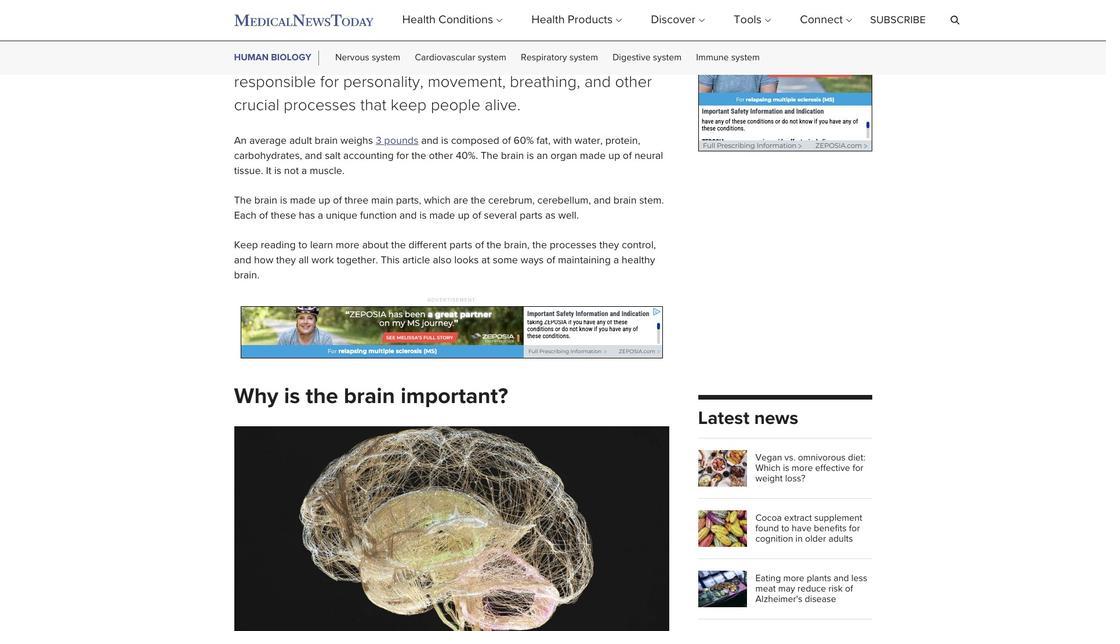 Task type: vqa. For each thing, say whether or not it's contained in the screenshot.
MADE within And Is Composed Of 60% Fat, With Water, Protein, Carbohydrates, And Salt Accounting For The Other 40%. The Brain Is An Organ Made Up Of Neural Tissue. It Is Not A Muscle.
yes



Task type: locate. For each thing, give the bounding box(es) containing it.
for down pounds
[[397, 151, 409, 161]]

vegan vs. omnivorous diet: which is more effective for weight loss?
[[756, 453, 866, 484]]

1 vertical spatial other
[[429, 151, 453, 161]]

a left healthy
[[614, 255, 619, 266]]

1 vertical spatial made
[[290, 196, 316, 206]]

weight
[[756, 474, 783, 484]]

effective
[[815, 464, 850, 473]]

processes up maintaining
[[550, 240, 597, 251]]

0 horizontal spatial a
[[302, 166, 307, 176]]

a right the has
[[318, 211, 323, 221]]

of right risk
[[845, 585, 853, 594]]

1 vertical spatial up
[[319, 196, 330, 206]]

other inside the brain connects to the spine and is part of the central nervous system (cns). the various parts of the brain are responsible for personality, movement, breathing, and other crucial processes that keep people alive.
[[615, 72, 652, 91]]

system inside cardiovascular system link
[[478, 53, 506, 63]]

loss?
[[785, 474, 806, 484]]

maintaining
[[558, 255, 611, 266]]

at
[[482, 255, 490, 266]]

0 vertical spatial other
[[615, 72, 652, 91]]

up up unique
[[319, 196, 330, 206]]

0 horizontal spatial to
[[298, 240, 307, 251]]

to up (cns). in the top left of the page
[[373, 26, 387, 44]]

0 horizontal spatial made
[[290, 196, 316, 206]]

with
[[553, 136, 572, 146]]

together.
[[337, 255, 378, 266]]

1 horizontal spatial parts
[[481, 49, 516, 67]]

menu bar
[[388, 1, 867, 40]]

how
[[254, 255, 273, 266]]

human
[[234, 53, 269, 63]]

they up maintaining
[[599, 240, 619, 251]]

cocoa extract supplement found to have benefits for cognition in older adults
[[756, 514, 863, 544]]

0 horizontal spatial health
[[402, 15, 436, 26]]

main
[[371, 196, 393, 206]]

1 horizontal spatial to
[[373, 26, 387, 44]]

the inside "and is composed of 60% fat, with water, protein, carbohydrates, and salt accounting for the other 40%. the brain is an organ made up of neural tissue. it is not a muscle."
[[412, 151, 426, 161]]

part
[[506, 26, 533, 44]]

carbohydrates,
[[234, 151, 302, 161]]

a inside keep reading to learn more about the different parts of the brain, the processes they control, and how they all work together. this article also looks at some ways of maintaining a healthy brain.
[[614, 255, 619, 266]]

up left several at the top of the page
[[458, 211, 470, 221]]

more up may
[[783, 574, 805, 583]]

latest news
[[698, 410, 799, 428]]

cocoa extract supplement found to have benefits for cognition in older adults link
[[756, 513, 872, 544]]

0 horizontal spatial advertisement region
[[240, 306, 663, 359]]

the up 'each'
[[234, 196, 252, 206]]

a inside "and is composed of 60% fat, with water, protein, carbohydrates, and salt accounting for the other 40%. the brain is an organ made up of neural tissue. it is not a muscle."
[[302, 166, 307, 176]]

1 horizontal spatial up
[[458, 211, 470, 221]]

of right ways
[[546, 255, 555, 266]]

subscribe button
[[867, 15, 929, 26]]

(cns).
[[348, 49, 391, 67]]

0 vertical spatial advertisement region
[[698, 6, 872, 151]]

is
[[491, 26, 502, 44], [441, 136, 448, 146], [527, 151, 534, 161], [274, 166, 281, 176], [280, 196, 287, 206], [420, 211, 427, 221], [284, 386, 300, 408], [783, 464, 790, 473]]

brain
[[265, 26, 301, 44], [564, 49, 600, 67], [315, 136, 338, 146], [501, 151, 524, 161], [254, 196, 277, 206], [614, 196, 637, 206]]

system inside the brain connects to the spine and is part of the central nervous system (cns). the various parts of the brain are responsible for personality, movement, breathing, and other crucial processes that keep people alive.
[[295, 49, 344, 67]]

2 horizontal spatial up
[[609, 151, 620, 161]]

1 vertical spatial parts
[[520, 211, 543, 221]]

2 horizontal spatial a
[[614, 255, 619, 266]]

2 health from the left
[[532, 15, 565, 26]]

of
[[537, 26, 551, 44], [520, 49, 534, 67], [502, 136, 511, 146], [623, 151, 632, 161], [333, 196, 342, 206], [259, 211, 268, 221], [472, 211, 481, 221], [475, 240, 484, 251], [546, 255, 555, 266], [845, 585, 853, 594]]

1 health from the left
[[402, 15, 436, 26]]

2 vertical spatial parts
[[450, 240, 473, 251]]

more up together.
[[336, 240, 360, 251]]

1 vertical spatial advertisement region
[[240, 306, 663, 359]]

and right cerebellum,
[[594, 196, 611, 206]]

0 horizontal spatial parts
[[450, 240, 473, 251]]

system
[[295, 49, 344, 67], [372, 53, 400, 63], [478, 53, 506, 63], [570, 53, 598, 63], [653, 53, 682, 63], [731, 53, 760, 63]]

the brain is made up of three main parts, which are the cerebrum, cerebellum, and brain stem. each of these has a unique function and is made up of several parts as well.
[[234, 196, 664, 221]]

1 horizontal spatial other
[[615, 72, 652, 91]]

alive.
[[485, 95, 521, 114]]

advertisement region
[[698, 6, 872, 151], [240, 306, 663, 359]]

connect
[[800, 15, 843, 26]]

brain left stem.
[[614, 196, 637, 206]]

0 horizontal spatial they
[[276, 255, 296, 266]]

1 vertical spatial more
[[792, 464, 813, 473]]

0 vertical spatial made
[[580, 151, 606, 161]]

human biology link
[[234, 52, 311, 64]]

article
[[402, 255, 430, 266]]

2 horizontal spatial to
[[782, 524, 790, 533]]

stem.
[[639, 196, 664, 206]]

health up the respiratory
[[532, 15, 565, 26]]

0 vertical spatial processes
[[284, 95, 356, 114]]

are inside the brain is made up of three main parts, which are the cerebrum, cerebellum, and brain stem. each of these has a unique function and is made up of several parts as well.
[[453, 196, 468, 206]]

health conditions button
[[388, 1, 517, 40]]

1 horizontal spatial processes
[[550, 240, 597, 251]]

fat,
[[537, 136, 551, 146]]

other left 40%.
[[429, 151, 453, 161]]

they
[[599, 240, 619, 251], [276, 255, 296, 266]]

system inside digestive system link
[[653, 53, 682, 63]]

0 vertical spatial parts
[[481, 49, 516, 67]]

and up cardiovascular system link
[[460, 26, 487, 44]]

1 vertical spatial are
[[453, 196, 468, 206]]

and down keep
[[234, 255, 251, 266]]

human biology
[[234, 53, 311, 63]]

processes inside the brain connects to the spine and is part of the central nervous system (cns). the various parts of the brain are responsible for personality, movement, breathing, and other crucial processes that keep people alive.
[[284, 95, 356, 114]]

medical news today image
[[234, 14, 373, 27]]

1 vertical spatial to
[[298, 240, 307, 251]]

accounting
[[343, 151, 394, 161]]

to
[[373, 26, 387, 44], [298, 240, 307, 251], [782, 524, 790, 533]]

0 vertical spatial a
[[302, 166, 307, 176]]

of down part
[[520, 49, 534, 67]]

the up human
[[234, 26, 261, 44]]

processes up "an average adult brain weighs 3 pounds" at left
[[284, 95, 356, 114]]

health for health conditions
[[402, 15, 436, 26]]

0 horizontal spatial other
[[429, 151, 453, 161]]

health up cardiovascular
[[402, 15, 436, 26]]

system for cardiovascular system
[[478, 53, 506, 63]]

2 vertical spatial more
[[783, 574, 805, 583]]

tools
[[734, 15, 762, 26]]

pounds
[[384, 136, 419, 146]]

to up all
[[298, 240, 307, 251]]

2 horizontal spatial made
[[580, 151, 606, 161]]

is down which
[[420, 211, 427, 221]]

as
[[545, 211, 556, 221]]

more up loss?
[[792, 464, 813, 473]]

are inside the brain connects to the spine and is part of the central nervous system (cns). the various parts of the brain are responsible for personality, movement, breathing, and other crucial processes that keep people alive.
[[604, 49, 627, 67]]

salt
[[325, 151, 341, 161]]

system inside nervous system link
[[372, 53, 400, 63]]

brain down the central
[[564, 49, 600, 67]]

are
[[604, 49, 627, 67], [453, 196, 468, 206]]

0 vertical spatial they
[[599, 240, 619, 251]]

is left an
[[527, 151, 534, 161]]

some
[[493, 255, 518, 266]]

the down composed
[[481, 151, 498, 161]]

is right it
[[274, 166, 281, 176]]

parts up looks
[[450, 240, 473, 251]]

discover button
[[637, 1, 719, 40]]

and inside keep reading to learn more about the different parts of the brain, the processes they control, and how they all work together. this article also looks at some ways of maintaining a healthy brain.
[[234, 255, 251, 266]]

system down the central
[[570, 53, 598, 63]]

they down reading
[[276, 255, 296, 266]]

healthy
[[622, 255, 655, 266]]

for down diet:
[[853, 464, 864, 473]]

brain up biology
[[265, 26, 301, 44]]

1 horizontal spatial advertisement region
[[698, 6, 872, 151]]

brain down the 60% on the left top
[[501, 151, 524, 161]]

about
[[362, 240, 389, 251]]

0 horizontal spatial are
[[453, 196, 468, 206]]

system up 'personality,'
[[372, 53, 400, 63]]

2 vertical spatial to
[[782, 524, 790, 533]]

1 horizontal spatial are
[[604, 49, 627, 67]]

2 horizontal spatial parts
[[520, 211, 543, 221]]

1 vertical spatial a
[[318, 211, 323, 221]]

reading
[[261, 240, 296, 251]]

0 horizontal spatial processes
[[284, 95, 356, 114]]

system up movement,
[[478, 53, 506, 63]]

keep
[[391, 95, 427, 114]]

for up adults
[[849, 524, 860, 533]]

brain inside "and is composed of 60% fat, with water, protein, carbohydrates, and salt accounting for the other 40%. the brain is an organ made up of neural tissue. it is not a muscle."
[[501, 151, 524, 161]]

made down water,
[[580, 151, 606, 161]]

human biology navigation menu bar
[[335, 50, 856, 66]]

it
[[266, 166, 272, 176]]

parts inside keep reading to learn more about the different parts of the brain, the processes they control, and how they all work together. this article also looks at some ways of maintaining a healthy brain.
[[450, 240, 473, 251]]

is left composed
[[441, 136, 448, 146]]

extract
[[784, 514, 812, 523]]

2 vertical spatial made
[[429, 211, 455, 221]]

brain,
[[504, 240, 530, 251]]

unique
[[326, 211, 357, 221]]

different
[[409, 240, 447, 251]]

are right which
[[453, 196, 468, 206]]

the
[[234, 26, 261, 44], [395, 49, 422, 67], [481, 151, 498, 161], [234, 196, 252, 206]]

older
[[805, 535, 826, 544]]

are down the central
[[604, 49, 627, 67]]

menu bar containing health conditions
[[388, 1, 867, 40]]

1 horizontal spatial they
[[599, 240, 619, 251]]

adult
[[289, 136, 312, 146]]

other down digestive
[[615, 72, 652, 91]]

various
[[426, 49, 477, 67]]

benefits
[[814, 524, 847, 533]]

alzheimer's
[[756, 595, 803, 604]]

the up 'personality,'
[[395, 49, 422, 67]]

0 vertical spatial more
[[336, 240, 360, 251]]

made down which
[[429, 211, 455, 221]]

and up risk
[[834, 574, 849, 583]]

made up the has
[[290, 196, 316, 206]]

1 vertical spatial processes
[[550, 240, 597, 251]]

system down connects
[[295, 49, 344, 67]]

parts inside the brain connects to the spine and is part of the central nervous system (cns). the various parts of the brain are responsible for personality, movement, breathing, and other crucial processes that keep people alive.
[[481, 49, 516, 67]]

2 vertical spatial a
[[614, 255, 619, 266]]

is left part
[[491, 26, 502, 44]]

system right immune
[[731, 53, 760, 63]]

a right not
[[302, 166, 307, 176]]

system for respiratory system
[[570, 53, 598, 63]]

function
[[360, 211, 397, 221]]

is right why
[[284, 386, 300, 408]]

is down vs.
[[783, 464, 790, 473]]

0 vertical spatial up
[[609, 151, 620, 161]]

of up at
[[475, 240, 484, 251]]

to inside the brain connects to the spine and is part of the central nervous system (cns). the various parts of the brain are responsible for personality, movement, breathing, and other crucial processes that keep people alive.
[[373, 26, 387, 44]]

1 horizontal spatial health
[[532, 15, 565, 26]]

0 vertical spatial are
[[604, 49, 627, 67]]

have
[[792, 524, 812, 533]]

0 horizontal spatial up
[[319, 196, 330, 206]]

system right digestive
[[653, 53, 682, 63]]

for down nervous
[[320, 72, 339, 91]]

health
[[402, 15, 436, 26], [532, 15, 565, 26]]

1 horizontal spatial a
[[318, 211, 323, 221]]

parts down part
[[481, 49, 516, 67]]

movement,
[[428, 72, 506, 91]]

plants
[[807, 574, 831, 583]]

of left the 60% on the left top
[[502, 136, 511, 146]]

the inside the brain is made up of three main parts, which are the cerebrum, cerebellum, and brain stem. each of these has a unique function and is made up of several parts as well.
[[471, 196, 486, 206]]

0 vertical spatial to
[[373, 26, 387, 44]]

system inside respiratory system link
[[570, 53, 598, 63]]

1 horizontal spatial made
[[429, 211, 455, 221]]

system inside immune system 'link'
[[731, 53, 760, 63]]

parts left as
[[520, 211, 543, 221]]

to up the cognition
[[782, 524, 790, 533]]

connect button
[[786, 1, 867, 40]]

cognition
[[756, 535, 793, 544]]

an
[[537, 151, 548, 161]]

up down protein,
[[609, 151, 620, 161]]

more inside vegan vs. omnivorous diet: which is more effective for weight loss?
[[792, 464, 813, 473]]

supplement
[[815, 514, 863, 523]]

more
[[336, 240, 360, 251], [792, 464, 813, 473], [783, 574, 805, 583]]

adults
[[829, 535, 853, 544]]

average
[[249, 136, 287, 146]]

organ
[[551, 151, 577, 161]]

eating
[[756, 574, 781, 583]]

reduce
[[798, 585, 826, 594]]

of inside eating more plants and less meat may reduce risk of alzheimer's disease
[[845, 585, 853, 594]]

each
[[234, 211, 256, 221]]



Task type: describe. For each thing, give the bounding box(es) containing it.
60%
[[514, 136, 534, 146]]

of up the respiratory
[[537, 26, 551, 44]]

composed
[[451, 136, 499, 146]]

omnivorous
[[798, 453, 846, 463]]

biology
[[271, 53, 311, 63]]

processes inside keep reading to learn more about the different parts of the brain, the processes they control, and how they all work together. this article also looks at some ways of maintaining a healthy brain.
[[550, 240, 597, 251]]

discover
[[651, 15, 696, 26]]

may
[[778, 585, 795, 594]]

vegan
[[756, 453, 782, 463]]

breathing,
[[510, 72, 580, 91]]

is inside vegan vs. omnivorous diet: which is more effective for weight loss?
[[783, 464, 790, 473]]

less
[[852, 574, 868, 583]]

three
[[345, 196, 369, 206]]

muscle.
[[310, 166, 345, 176]]

respiratory
[[521, 53, 567, 63]]

digestive system
[[613, 53, 682, 63]]

parts,
[[396, 196, 421, 206]]

and inside eating more plants and less meat may reduce risk of alzheimer's disease
[[834, 574, 849, 583]]

for inside the brain connects to the spine and is part of the central nervous system (cns). the various parts of the brain are responsible for personality, movement, breathing, and other crucial processes that keep people alive.
[[320, 72, 339, 91]]

keep reading to learn more about the different parts of the brain, the processes they control, and how they all work together. this article also looks at some ways of maintaining a healthy brain.
[[234, 240, 656, 281]]

in
[[796, 535, 803, 544]]

diet:
[[848, 453, 866, 463]]

and left salt
[[305, 151, 322, 161]]

cross-section of the brain. image
[[234, 426, 669, 631]]

vegan vs. omnivorous diet: which is more effective for weight loss? link
[[756, 453, 872, 484]]

the brain connects to the spine and is part of the central nervous system (cns). the various parts of the brain are responsible for personality, movement, breathing, and other crucial processes that keep people alive.
[[234, 26, 652, 114]]

system for nervous system
[[372, 53, 400, 63]]

for inside "and is composed of 60% fat, with water, protein, carbohydrates, and salt accounting for the other 40%. the brain is an organ made up of neural tissue. it is not a muscle."
[[397, 151, 409, 161]]

which
[[424, 196, 451, 206]]

made inside "and is composed of 60% fat, with water, protein, carbohydrates, and salt accounting for the other 40%. the brain is an organ made up of neural tissue. it is not a muscle."
[[580, 151, 606, 161]]

health products button
[[517, 1, 637, 40]]

2 vertical spatial up
[[458, 211, 470, 221]]

found
[[756, 524, 779, 533]]

disease
[[805, 595, 836, 604]]

the inside the brain is made up of three main parts, which are the cerebrum, cerebellum, and brain stem. each of these has a unique function and is made up of several parts as well.
[[234, 196, 252, 206]]

vs.
[[785, 453, 796, 463]]

nervous
[[234, 49, 291, 67]]

the inside "and is composed of 60% fat, with water, protein, carbohydrates, and salt accounting for the other 40%. the brain is an organ made up of neural tissue. it is not a muscle."
[[481, 151, 498, 161]]

cardiovascular system
[[415, 53, 506, 63]]

brain important?
[[344, 386, 508, 408]]

work
[[312, 255, 334, 266]]

connects
[[305, 26, 369, 44]]

risk
[[829, 585, 843, 594]]

is inside the brain connects to the spine and is part of the central nervous system (cns). the various parts of the brain are responsible for personality, movement, breathing, and other crucial processes that keep people alive.
[[491, 26, 502, 44]]

nervous system link
[[335, 50, 400, 66]]

more inside keep reading to learn more about the different parts of the brain, the processes they control, and how they all work together. this article also looks at some ways of maintaining a healthy brain.
[[336, 240, 360, 251]]

of up unique
[[333, 196, 342, 206]]

system for immune system
[[731, 53, 760, 63]]

brain.
[[234, 270, 260, 281]]

of left several at the top of the page
[[472, 211, 481, 221]]

immune system
[[696, 53, 760, 63]]

more inside eating more plants and less meat may reduce risk of alzheimer's disease
[[783, 574, 805, 583]]

respiratory system link
[[521, 50, 598, 66]]

and right pounds
[[421, 136, 439, 146]]

eating more plants and less meat may reduce risk of alzheimer's disease
[[756, 574, 868, 604]]

a inside the brain is made up of three main parts, which are the cerebrum, cerebellum, and brain stem. each of these has a unique function and is made up of several parts as well.
[[318, 211, 323, 221]]

an average adult brain weighs 3 pounds
[[234, 136, 419, 146]]

tools button
[[719, 1, 786, 40]]

of right 'each'
[[259, 211, 268, 221]]

responsible
[[234, 72, 316, 91]]

subscribe
[[870, 15, 926, 25]]

conditions
[[439, 15, 493, 26]]

of down protein,
[[623, 151, 632, 161]]

to inside keep reading to learn more about the different parts of the brain, the processes they control, and how they all work together. this article also looks at some ways of maintaining a healthy brain.
[[298, 240, 307, 251]]

ways
[[521, 255, 544, 266]]

eating more plants and less meat may reduce risk of alzheimer's disease link
[[756, 573, 872, 605]]

tissue.
[[234, 166, 263, 176]]

brain up these
[[254, 196, 277, 206]]

open medical news today search image
[[944, 16, 967, 25]]

for inside vegan vs. omnivorous diet: which is more effective for weight loss?
[[853, 464, 864, 473]]

for inside cocoa extract supplement found to have benefits for cognition in older adults
[[849, 524, 860, 533]]

to inside cocoa extract supplement found to have benefits for cognition in older adults
[[782, 524, 790, 533]]

health for health products
[[532, 15, 565, 26]]

brain up salt
[[315, 136, 338, 146]]

keep
[[234, 240, 258, 251]]

an
[[234, 136, 247, 146]]

medical news today link
[[234, 14, 373, 27]]

all
[[299, 255, 309, 266]]

cerebrum,
[[488, 196, 535, 206]]

digestive system link
[[613, 50, 682, 66]]

cerebellum,
[[538, 196, 591, 206]]

immune system link
[[696, 50, 760, 66]]

that
[[360, 95, 387, 114]]

up inside "and is composed of 60% fat, with water, protein, carbohydrates, and salt accounting for the other 40%. the brain is an organ made up of neural tissue. it is not a muscle."
[[609, 151, 620, 161]]

and down parts,
[[400, 211, 417, 221]]

several
[[484, 211, 517, 221]]

is up these
[[280, 196, 287, 206]]

learn
[[310, 240, 333, 251]]

people
[[431, 95, 481, 114]]

why
[[234, 386, 278, 408]]

digestive
[[613, 53, 651, 63]]

nervous
[[335, 53, 369, 63]]

health conditions
[[402, 15, 493, 26]]

meat
[[756, 585, 776, 594]]

cocoa
[[756, 514, 782, 523]]

1 vertical spatial they
[[276, 255, 296, 266]]

crucial
[[234, 95, 279, 114]]

looks
[[454, 255, 479, 266]]

nervous system
[[335, 53, 400, 63]]

system for digestive system
[[653, 53, 682, 63]]

and down human biology navigation menu bar at the top of the page
[[585, 72, 611, 91]]

other inside "and is composed of 60% fat, with water, protein, carbohydrates, and salt accounting for the other 40%. the brain is an organ made up of neural tissue. it is not a muscle."
[[429, 151, 453, 161]]

protein,
[[605, 136, 640, 146]]

3 pounds link
[[376, 136, 419, 146]]

parts inside the brain is made up of three main parts, which are the cerebrum, cerebellum, and brain stem. each of these has a unique function and is made up of several parts as well.
[[520, 211, 543, 221]]

control,
[[622, 240, 656, 251]]

respiratory system
[[521, 53, 598, 63]]

3
[[376, 136, 382, 146]]

also
[[433, 255, 452, 266]]

this
[[381, 255, 400, 266]]

not
[[284, 166, 299, 176]]

immune
[[696, 53, 729, 63]]



